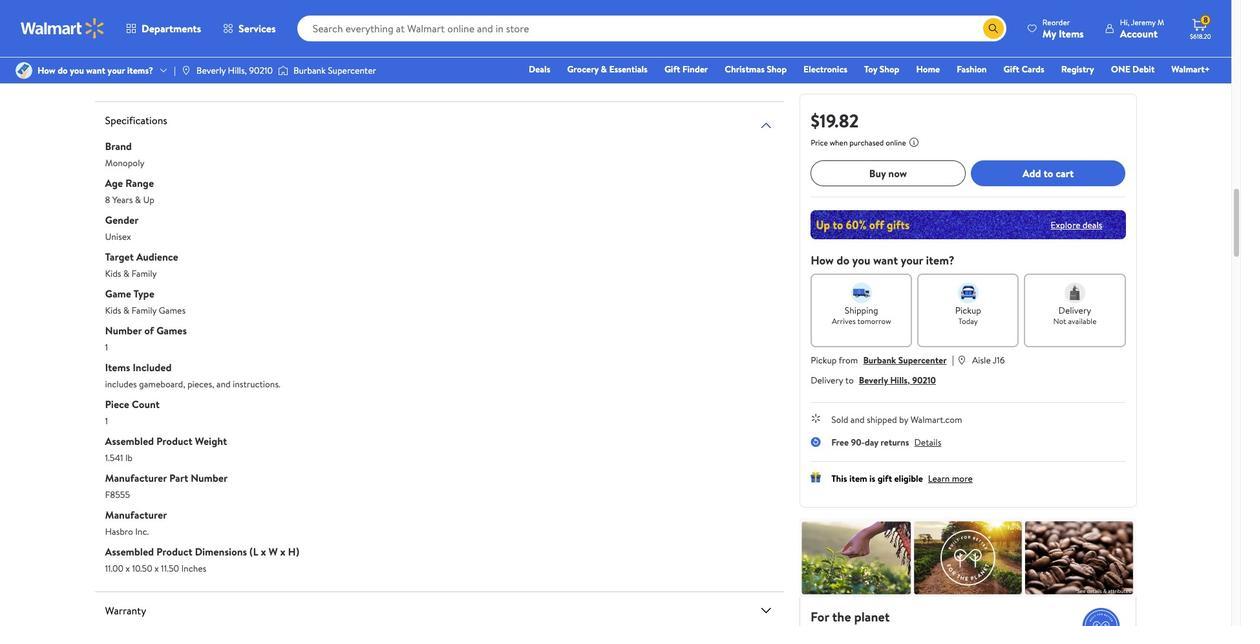 Task type: locate. For each thing, give the bounding box(es) containing it.
pickup
[[956, 304, 982, 317], [811, 354, 837, 367]]

gift
[[665, 63, 681, 76], [1004, 63, 1020, 76]]

and inside brand monopoly age range 8 years & up gender unisex target audience kids & family game type kids & family games number of games 1 items included includes gameboard, pieces, and instructions. piece count 1 assembled product weight 1.541 lb manufacturer part number f8555 manufacturer hasbro inc. assembled product dimensions (l x w x h) 11.00 x 10.50 x 11.50 inches
[[217, 378, 231, 391]]

1 horizontal spatial you
[[853, 252, 871, 268]]

delivery down 'from'
[[811, 374, 844, 387]]

games right of
[[156, 323, 187, 338]]

1 vertical spatial 1
[[105, 415, 108, 428]]

add to cart button
[[971, 160, 1126, 186]]

1 vertical spatial your
[[901, 252, 924, 268]]

0 vertical spatial supercenter
[[328, 64, 376, 77]]

90-
[[851, 436, 865, 449]]

1 vertical spatial 8
[[105, 193, 110, 206]]

do
[[58, 64, 68, 77], [837, 252, 850, 268]]

0 vertical spatial delivery
[[1059, 304, 1092, 317]]

pickup down intent image for pickup
[[956, 304, 982, 317]]

assembled up lb
[[105, 434, 154, 448]]

want
[[86, 64, 105, 77], [874, 252, 899, 268]]

1 vertical spatial want
[[874, 252, 899, 268]]

want for item?
[[874, 252, 899, 268]]

1 up includes
[[105, 341, 108, 354]]

j16
[[993, 354, 1006, 367]]

beverly down pickup from burbank supercenter |
[[859, 374, 889, 387]]

0 vertical spatial you
[[70, 64, 84, 77]]

burbank inside pickup from burbank supercenter |
[[864, 354, 897, 367]]

1 horizontal spatial 8
[[1204, 14, 1209, 25]]

explore deals
[[1051, 218, 1103, 231]]

0 vertical spatial do
[[58, 64, 68, 77]]

1 1 from the top
[[105, 341, 108, 354]]

1 horizontal spatial delivery
[[1059, 304, 1092, 317]]

number left of
[[105, 323, 142, 338]]

learn more button
[[929, 472, 973, 485]]

1 horizontal spatial hills,
[[891, 374, 911, 387]]

1 vertical spatial manufacturer
[[105, 508, 167, 522]]

0 vertical spatial manufacturer
[[105, 471, 167, 485]]

1 horizontal spatial how
[[811, 252, 834, 268]]

learn
[[929, 472, 950, 485]]

beverly down services popup button
[[197, 64, 226, 77]]

1 vertical spatial pickup
[[811, 354, 837, 367]]

family down type at the top of page
[[132, 304, 157, 317]]

& down game
[[123, 304, 129, 317]]

& right 'grocery'
[[601, 63, 607, 76]]

1 vertical spatial to
[[846, 374, 854, 387]]

games
[[159, 304, 186, 317], [156, 323, 187, 338]]

now
[[889, 166, 908, 180]]

assembled up 10.50
[[105, 545, 154, 559]]

8
[[1204, 14, 1209, 25], [105, 193, 110, 206]]

0 horizontal spatial 90210
[[249, 64, 273, 77]]

0 vertical spatial 90210
[[249, 64, 273, 77]]

day
[[865, 436, 879, 449]]

0 vertical spatial 1
[[105, 341, 108, 354]]

do up "shipping"
[[837, 252, 850, 268]]

shop right christmas
[[767, 63, 787, 76]]

burbank
[[294, 64, 326, 77], [864, 354, 897, 367]]

hills, down burbank supercenter button
[[891, 374, 911, 387]]

0 vertical spatial items
[[1059, 26, 1085, 40]]

christmas shop
[[725, 63, 787, 76]]

1 vertical spatial family
[[132, 304, 157, 317]]

1 horizontal spatial your
[[901, 252, 924, 268]]

your left item?
[[901, 252, 924, 268]]

$19.82
[[811, 108, 859, 133]]

home
[[917, 63, 941, 76]]

0 horizontal spatial and
[[217, 378, 231, 391]]

1 vertical spatial 90210
[[913, 374, 937, 387]]

home link
[[911, 62, 946, 76]]

0 vertical spatial and
[[217, 378, 231, 391]]

product left weight
[[157, 434, 193, 448]]

family up type at the top of page
[[132, 267, 157, 280]]

& inside grocery & essentials link
[[601, 63, 607, 76]]

item
[[850, 472, 868, 485]]

to inside button
[[1044, 166, 1054, 180]]

delivery for not
[[1059, 304, 1092, 317]]

registry
[[1062, 63, 1095, 76]]

2 gift from the left
[[1004, 63, 1020, 76]]

0 horizontal spatial beverly
[[197, 64, 226, 77]]

90210 down burbank supercenter button
[[913, 374, 937, 387]]

kids down the target
[[105, 267, 121, 280]]

and right sold
[[851, 413, 865, 426]]

delivery down intent image for delivery at the right top of the page
[[1059, 304, 1092, 317]]

1 vertical spatial how
[[811, 252, 834, 268]]

shop for toy shop
[[880, 63, 900, 76]]

1 horizontal spatial shop
[[880, 63, 900, 76]]

1 vertical spatial kids
[[105, 304, 121, 317]]

Walmart Site-Wide search field
[[297, 16, 1007, 41]]

how do you want your items?
[[38, 64, 153, 77]]

1
[[105, 341, 108, 354], [105, 415, 108, 428]]

details
[[915, 436, 942, 449]]

1 family from the top
[[132, 267, 157, 280]]

want for items?
[[86, 64, 105, 77]]

shop inside "link"
[[880, 63, 900, 76]]

1 horizontal spatial supercenter
[[899, 354, 947, 367]]

1 vertical spatial |
[[953, 353, 955, 367]]

you down 'walmart' 'image'
[[70, 64, 84, 77]]

walmart+
[[1172, 63, 1211, 76]]

0 horizontal spatial gift
[[665, 63, 681, 76]]

pickup inside pickup from burbank supercenter |
[[811, 354, 837, 367]]

0 horizontal spatial |
[[174, 64, 176, 77]]

electronics
[[804, 63, 848, 76]]

0 horizontal spatial your
[[108, 64, 125, 77]]

games down audience on the top left of page
[[159, 304, 186, 317]]

1 vertical spatial you
[[853, 252, 871, 268]]

0 horizontal spatial delivery
[[811, 374, 844, 387]]

sold
[[832, 413, 849, 426]]

to for add
[[1044, 166, 1054, 180]]

walmart+ link
[[1166, 62, 1217, 76]]

1 vertical spatial delivery
[[811, 374, 844, 387]]

(l
[[250, 545, 258, 559]]

1 horizontal spatial items
[[1059, 26, 1085, 40]]

when
[[830, 137, 848, 148]]

f8555
[[105, 488, 130, 501]]

buy now
[[870, 166, 908, 180]]

0 horizontal spatial burbank
[[294, 64, 326, 77]]

online
[[886, 137, 907, 148]]

this
[[832, 472, 848, 485]]

| right items?
[[174, 64, 176, 77]]

part
[[169, 471, 188, 485]]

game
[[105, 287, 131, 301]]

kids down game
[[105, 304, 121, 317]]

christmas shop link
[[719, 62, 793, 76]]

from
[[839, 354, 859, 367]]

number right "part"
[[191, 471, 228, 485]]

0 vertical spatial pickup
[[956, 304, 982, 317]]

and right pieces, on the bottom of the page
[[217, 378, 231, 391]]

price when purchased online
[[811, 137, 907, 148]]

deals
[[529, 63, 551, 76]]

0 horizontal spatial to
[[846, 374, 854, 387]]

explore
[[1051, 218, 1081, 231]]

0 horizontal spatial shop
[[767, 63, 787, 76]]

burbank supercenter
[[294, 64, 376, 77]]

see
[[413, 60, 430, 74]]

1 horizontal spatial to
[[1044, 166, 1054, 180]]

1 horizontal spatial and
[[851, 413, 865, 426]]

1 down piece
[[105, 415, 108, 428]]

specifications image
[[759, 118, 774, 133]]

pieces,
[[188, 378, 214, 391]]

delivery inside delivery not available
[[1059, 304, 1092, 317]]

1 horizontal spatial do
[[837, 252, 850, 268]]

1 gift from the left
[[665, 63, 681, 76]]

family
[[132, 267, 157, 280], [132, 304, 157, 317]]

8 left years
[[105, 193, 110, 206]]

supercenter inside pickup from burbank supercenter |
[[899, 354, 947, 367]]

 image for how
[[16, 62, 32, 79]]

items up includes
[[105, 360, 130, 375]]

see more
[[413, 60, 456, 74]]

 image
[[278, 64, 288, 77]]

how up "arrives"
[[811, 252, 834, 268]]

walmart.com
[[911, 413, 963, 426]]

0 horizontal spatial you
[[70, 64, 84, 77]]

1 vertical spatial supercenter
[[899, 354, 947, 367]]

grocery & essentials link
[[562, 62, 654, 76]]

1 assembled from the top
[[105, 434, 154, 448]]

1 horizontal spatial burbank
[[864, 354, 897, 367]]

your left items?
[[108, 64, 125, 77]]

shop right toy in the right of the page
[[880, 63, 900, 76]]

do for how do you want your item?
[[837, 252, 850, 268]]

details button
[[915, 436, 942, 449]]

finder
[[683, 63, 708, 76]]

your for item?
[[901, 252, 924, 268]]

1 vertical spatial burbank
[[864, 354, 897, 367]]

want left items?
[[86, 64, 105, 77]]

inc.
[[135, 525, 149, 538]]

0 vertical spatial hills,
[[228, 64, 247, 77]]

years
[[112, 193, 133, 206]]

0 vertical spatial number
[[105, 323, 142, 338]]

1 vertical spatial number
[[191, 471, 228, 485]]

0 vertical spatial kids
[[105, 267, 121, 280]]

beverly hills, 90210 button
[[859, 374, 937, 387]]

items
[[1059, 26, 1085, 40], [105, 360, 130, 375]]

items?
[[127, 64, 153, 77]]

gift left finder
[[665, 63, 681, 76]]

1 vertical spatial product
[[157, 545, 193, 559]]

0 vertical spatial assembled
[[105, 434, 154, 448]]

0 vertical spatial family
[[132, 267, 157, 280]]

items right my
[[1059, 26, 1085, 40]]

you up 'intent image for shipping'
[[853, 252, 871, 268]]

manufacturer down lb
[[105, 471, 167, 485]]

price
[[811, 137, 828, 148]]

1 horizontal spatial beverly
[[859, 374, 889, 387]]

manufacturer
[[105, 471, 167, 485], [105, 508, 167, 522]]

0 vertical spatial to
[[1044, 166, 1054, 180]]

0 vertical spatial want
[[86, 64, 105, 77]]

1 horizontal spatial pickup
[[956, 304, 982, 317]]

gift for gift cards
[[1004, 63, 1020, 76]]

 image down 'walmart' 'image'
[[16, 62, 32, 79]]

how down 'walmart' 'image'
[[38, 64, 56, 77]]

1 vertical spatial assembled
[[105, 545, 154, 559]]

product up 11.50
[[157, 545, 193, 559]]

x right "(l"
[[261, 545, 266, 559]]

gameboard,
[[139, 378, 185, 391]]

1 horizontal spatial number
[[191, 471, 228, 485]]

0 vertical spatial 8
[[1204, 14, 1209, 25]]

pickup for pickup from burbank supercenter |
[[811, 354, 837, 367]]

gift left cards
[[1004, 63, 1020, 76]]

assembled
[[105, 434, 154, 448], [105, 545, 154, 559]]

x
[[261, 545, 266, 559], [280, 545, 286, 559], [126, 562, 130, 575], [155, 562, 159, 575]]

0 vertical spatial product
[[157, 434, 193, 448]]

pickup left 'from'
[[811, 354, 837, 367]]

1 vertical spatial do
[[837, 252, 850, 268]]

up
[[143, 193, 154, 206]]

0 vertical spatial your
[[108, 64, 125, 77]]

 image for beverly
[[181, 65, 191, 76]]

0 horizontal spatial hills,
[[228, 64, 247, 77]]

1 kids from the top
[[105, 267, 121, 280]]

lb
[[125, 451, 133, 464]]

1 shop from the left
[[767, 63, 787, 76]]

w
[[269, 545, 278, 559]]

manufacturer up the inc.
[[105, 508, 167, 522]]

shipping
[[845, 304, 879, 317]]

1 vertical spatial items
[[105, 360, 130, 375]]

0 horizontal spatial how
[[38, 64, 56, 77]]

hasbro
[[105, 525, 133, 538]]

0 horizontal spatial pickup
[[811, 354, 837, 367]]

target
[[105, 250, 134, 264]]

Search search field
[[297, 16, 1007, 41]]

1 vertical spatial beverly
[[859, 374, 889, 387]]

to left "cart"
[[1044, 166, 1054, 180]]

how
[[38, 64, 56, 77], [811, 252, 834, 268]]

8 up $618.20
[[1204, 14, 1209, 25]]

brand
[[105, 139, 132, 153]]

2 1 from the top
[[105, 415, 108, 428]]

hills, down services popup button
[[228, 64, 247, 77]]

age
[[105, 176, 123, 190]]

want left item?
[[874, 252, 899, 268]]

do down 'walmart' 'image'
[[58, 64, 68, 77]]

1 horizontal spatial |
[[953, 353, 955, 367]]

brand monopoly age range 8 years & up gender unisex target audience kids & family game type kids & family games number of games 1 items included includes gameboard, pieces, and instructions. piece count 1 assembled product weight 1.541 lb manufacturer part number f8555 manufacturer hasbro inc. assembled product dimensions (l x w x h) 11.00 x 10.50 x 11.50 inches
[[105, 139, 299, 575]]

0 horizontal spatial 8
[[105, 193, 110, 206]]

buy
[[870, 166, 886, 180]]

0 horizontal spatial do
[[58, 64, 68, 77]]

0 horizontal spatial  image
[[16, 62, 32, 79]]

2 shop from the left
[[880, 63, 900, 76]]

returns
[[881, 436, 910, 449]]

included
[[133, 360, 172, 375]]

0 vertical spatial |
[[174, 64, 176, 77]]

warranty
[[105, 603, 146, 618]]

x left 11.50
[[155, 562, 159, 575]]

deals link
[[523, 62, 557, 76]]

walmart image
[[21, 18, 105, 39]]

gift cards
[[1004, 63, 1045, 76]]

 image
[[16, 62, 32, 79], [181, 65, 191, 76]]

0 vertical spatial how
[[38, 64, 56, 77]]

x right "11.00"
[[126, 562, 130, 575]]

90210
[[249, 64, 273, 77], [913, 374, 937, 387]]

90210 down services
[[249, 64, 273, 77]]

gifting made easy image
[[811, 472, 822, 483]]

1 horizontal spatial  image
[[181, 65, 191, 76]]

 image down departments on the top of the page
[[181, 65, 191, 76]]

inches
[[181, 562, 206, 575]]

0 horizontal spatial want
[[86, 64, 105, 77]]

today
[[959, 316, 979, 327]]

1 horizontal spatial gift
[[1004, 63, 1020, 76]]

| left aisle
[[953, 353, 955, 367]]

to down 'from'
[[846, 374, 854, 387]]

1 horizontal spatial want
[[874, 252, 899, 268]]

0 horizontal spatial items
[[105, 360, 130, 375]]



Task type: vqa. For each thing, say whether or not it's contained in the screenshot.
Icon for Pets
no



Task type: describe. For each thing, give the bounding box(es) containing it.
type
[[134, 287, 154, 301]]

items inside brand monopoly age range 8 years & up gender unisex target audience kids & family game type kids & family games number of games 1 items included includes gameboard, pieces, and instructions. piece count 1 assembled product weight 1.541 lb manufacturer part number f8555 manufacturer hasbro inc. assembled product dimensions (l x w x h) 11.00 x 10.50 x 11.50 inches
[[105, 360, 130, 375]]

pickup from burbank supercenter |
[[811, 353, 955, 367]]

gift finder
[[665, 63, 708, 76]]

aisle
[[973, 354, 991, 367]]

2 kids from the top
[[105, 304, 121, 317]]

free 90-day returns details
[[832, 436, 942, 449]]

this item is gift eligible learn more
[[832, 472, 973, 485]]

add to cart
[[1023, 166, 1075, 180]]

count
[[132, 397, 160, 411]]

free
[[832, 436, 849, 449]]

intent image for delivery image
[[1065, 283, 1086, 303]]

instructions.
[[233, 378, 281, 391]]

2 manufacturer from the top
[[105, 508, 167, 522]]

1 vertical spatial hills,
[[891, 374, 911, 387]]

beverly hills, 90210
[[197, 64, 273, 77]]

hi,
[[1121, 16, 1130, 27]]

your for items?
[[108, 64, 125, 77]]

legal information image
[[909, 137, 920, 147]]

services
[[239, 21, 276, 36]]

see more button
[[105, 54, 774, 80]]

8 inside brand monopoly age range 8 years & up gender unisex target audience kids & family game type kids & family games number of games 1 items included includes gameboard, pieces, and instructions. piece count 1 assembled product weight 1.541 lb manufacturer part number f8555 manufacturer hasbro inc. assembled product dimensions (l x w x h) 11.00 x 10.50 x 11.50 inches
[[105, 193, 110, 206]]

h)
[[288, 545, 299, 559]]

explore deals link
[[1046, 213, 1108, 236]]

8 inside 8 $618.20
[[1204, 14, 1209, 25]]

you for how do you want your items?
[[70, 64, 84, 77]]

0 horizontal spatial number
[[105, 323, 142, 338]]

2 product from the top
[[157, 545, 193, 559]]

specifications
[[105, 113, 167, 127]]

intent image for shipping image
[[852, 283, 872, 303]]

unisex
[[105, 230, 131, 243]]

1 horizontal spatial 90210
[[913, 374, 937, 387]]

delivery for to
[[811, 374, 844, 387]]

reorder
[[1043, 16, 1071, 27]]

1 vertical spatial games
[[156, 323, 187, 338]]

search icon image
[[989, 23, 999, 34]]

one debit
[[1112, 63, 1155, 76]]

tomorrow
[[858, 316, 892, 327]]

10.50
[[132, 562, 152, 575]]

m
[[1158, 16, 1165, 27]]

how do you want your item?
[[811, 252, 955, 268]]

$618.20
[[1191, 32, 1212, 41]]

more
[[432, 60, 456, 74]]

0 horizontal spatial supercenter
[[328, 64, 376, 77]]

11.00
[[105, 562, 124, 575]]

more
[[953, 472, 973, 485]]

gift
[[878, 472, 893, 485]]

0 vertical spatial games
[[159, 304, 186, 317]]

my
[[1043, 26, 1057, 40]]

buy now button
[[811, 160, 966, 186]]

how for how do you want your item?
[[811, 252, 834, 268]]

essentials
[[610, 63, 648, 76]]

electronics link
[[798, 62, 854, 76]]

account
[[1121, 26, 1158, 40]]

up to sixty percent off deals. shop now. image
[[811, 210, 1126, 239]]

registry link
[[1056, 62, 1101, 76]]

departments button
[[115, 13, 212, 44]]

how for how do you want your items?
[[38, 64, 56, 77]]

arrives
[[832, 316, 856, 327]]

by
[[900, 413, 909, 426]]

monopoly
[[105, 157, 145, 169]]

0 vertical spatial burbank
[[294, 64, 326, 77]]

intent image for pickup image
[[958, 283, 979, 303]]

2 assembled from the top
[[105, 545, 154, 559]]

gift finder link
[[659, 62, 714, 76]]

toy
[[865, 63, 878, 76]]

gift for gift finder
[[665, 63, 681, 76]]

item?
[[927, 252, 955, 268]]

1 vertical spatial and
[[851, 413, 865, 426]]

pickup for pickup today
[[956, 304, 982, 317]]

x right w on the left bottom of page
[[280, 545, 286, 559]]

dimensions
[[195, 545, 247, 559]]

cart
[[1056, 166, 1075, 180]]

audience
[[136, 250, 178, 264]]

8 $618.20
[[1191, 14, 1212, 41]]

fashion link
[[952, 62, 993, 76]]

christmas
[[725, 63, 765, 76]]

1 product from the top
[[157, 434, 193, 448]]

2 family from the top
[[132, 304, 157, 317]]

1 manufacturer from the top
[[105, 471, 167, 485]]

is
[[870, 472, 876, 485]]

debit
[[1133, 63, 1155, 76]]

items inside reorder my items
[[1059, 26, 1085, 40]]

range
[[126, 176, 154, 190]]

to for delivery
[[846, 374, 854, 387]]

of
[[144, 323, 154, 338]]

gift cards link
[[998, 62, 1051, 76]]

you for how do you want your item?
[[853, 252, 871, 268]]

grocery
[[568, 63, 599, 76]]

0 vertical spatial beverly
[[197, 64, 226, 77]]

& left 'up'
[[135, 193, 141, 206]]

shipped
[[867, 413, 898, 426]]

includes
[[105, 378, 137, 391]]

jeremy
[[1132, 16, 1156, 27]]

delivery to beverly hills, 90210
[[811, 374, 937, 387]]

& down the target
[[123, 267, 129, 280]]

cards
[[1022, 63, 1045, 76]]

piece
[[105, 397, 129, 411]]

shop for christmas shop
[[767, 63, 787, 76]]

toy shop link
[[859, 62, 906, 76]]

do for how do you want your items?
[[58, 64, 68, 77]]

one debit link
[[1106, 62, 1161, 76]]

fashion
[[957, 63, 987, 76]]

warranty image
[[759, 603, 774, 618]]



